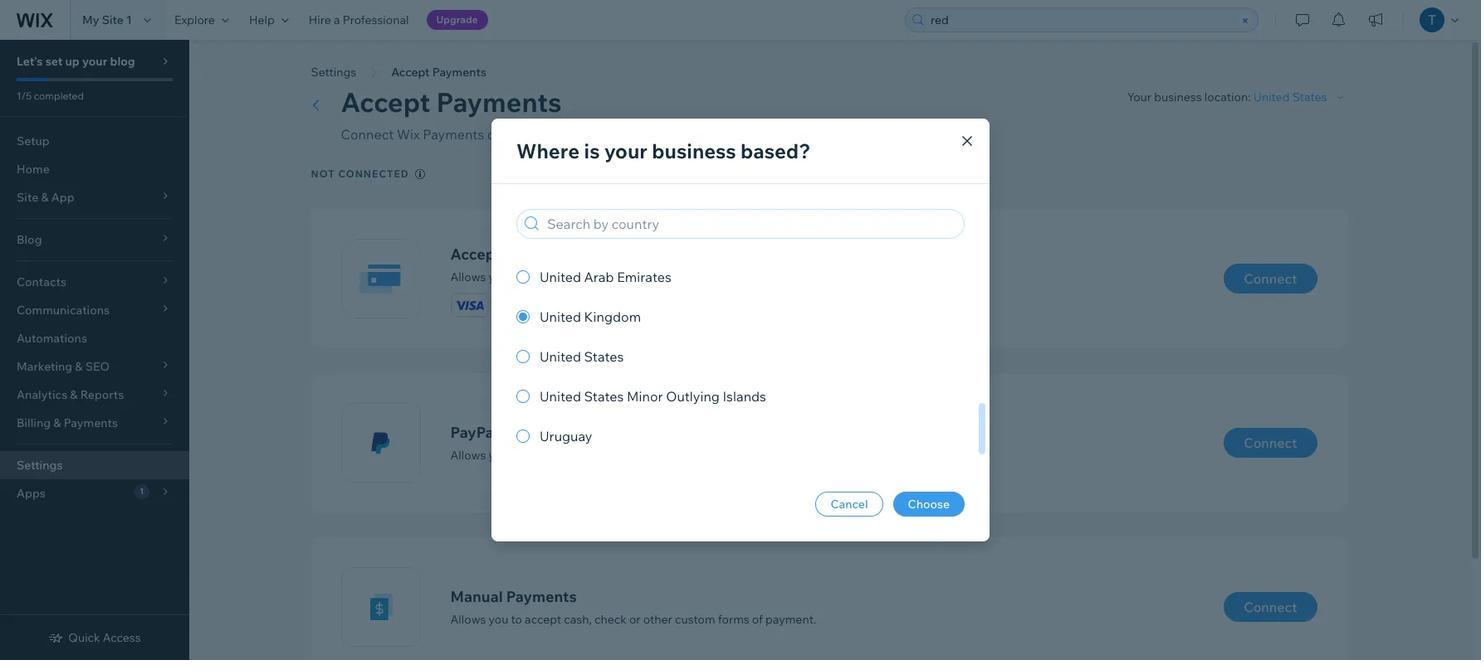 Task type: vqa. For each thing, say whether or not it's contained in the screenshot.
YOUR BUSINESS LOCATION:
yes



Task type: describe. For each thing, give the bounding box(es) containing it.
customers
[[719, 126, 784, 143]]

you inside paypal allows you to accept paypal and pay later payments.
[[489, 448, 508, 463]]

upgrade
[[436, 13, 478, 26]]

to inside paypal allows you to accept paypal and pay later payments.
[[511, 448, 522, 463]]

can
[[787, 126, 809, 143]]

is
[[584, 139, 600, 164]]

cash,
[[564, 612, 592, 627]]

accept inside accept credit/debit cards with wix allows you to accept credit or debit cards,
[[525, 269, 561, 284]]

accept for accept credit/debit cards with wix allows you to accept credit or debit cards,
[[450, 245, 501, 264]]

islands
[[723, 389, 766, 405]]

so
[[670, 126, 685, 143]]

mastercard image
[[496, 294, 533, 317]]

united states button
[[1254, 90, 1347, 105]]

Search by country field
[[542, 210, 959, 238]]

forms
[[718, 612, 750, 627]]

sidebar element
[[0, 40, 189, 661]]

connect for manual payments
[[1244, 600, 1297, 616]]

accept payments
[[391, 65, 487, 80]]

payments for accept payments
[[432, 65, 487, 80]]

hire a professional link
[[299, 0, 419, 40]]

or inside accept credit/debit cards with wix allows you to accept credit or debit cards,
[[598, 269, 610, 284]]

where is your business based?
[[516, 139, 811, 164]]

accept payments connect wix payments or other third-party providers so your customers can pay.
[[341, 86, 837, 143]]

credit
[[564, 269, 596, 284]]

with
[[645, 245, 676, 264]]

united up uruguay
[[540, 389, 581, 405]]

connect button for allows
[[1224, 428, 1317, 458]]

custom
[[675, 612, 715, 627]]

payments for manual payments allows you to accept cash, check or other custom forms of payment.
[[506, 587, 577, 607]]

1/5
[[17, 90, 32, 102]]

help button
[[239, 0, 299, 40]]

based?
[[741, 139, 811, 164]]

pay.
[[812, 126, 837, 143]]

accept for accept payments
[[391, 65, 430, 80]]

automations
[[17, 331, 87, 346]]

wix inside accept payments connect wix payments or other third-party providers so your customers can pay.
[[397, 126, 420, 143]]

kingdom
[[584, 309, 641, 326]]

wix inside accept credit/debit cards with wix allows you to accept credit or debit cards,
[[680, 245, 707, 264]]

accept for accept payments connect wix payments or other third-party providers so your customers can pay.
[[341, 86, 430, 119]]

connected
[[338, 168, 409, 180]]

not connected
[[311, 168, 409, 180]]

outlying
[[666, 389, 720, 405]]

completed
[[34, 90, 84, 102]]

pay
[[626, 448, 645, 463]]

later
[[648, 448, 676, 463]]

setup link
[[0, 127, 189, 155]]

united kingdom
[[540, 309, 641, 326]]

hire a professional
[[309, 12, 409, 27]]

accept inside manual payments allows you to accept cash, check or other custom forms of payment.
[[525, 612, 561, 627]]

quick
[[68, 631, 100, 646]]

your business location:
[[1127, 90, 1254, 105]]

home link
[[0, 155, 189, 184]]

united down credit
[[540, 309, 581, 326]]

accept credit/debit cards with wix allows you to accept credit or debit cards,
[[450, 245, 707, 284]]

payments down accept payments button
[[423, 126, 484, 143]]

apple pay image
[[631, 294, 667, 317]]

paypal allows you to accept paypal and pay later payments.
[[450, 423, 735, 463]]

your
[[1127, 90, 1152, 105]]

site
[[102, 12, 124, 27]]

united down united kingdom
[[540, 349, 581, 365]]

a
[[334, 12, 340, 27]]

access
[[103, 631, 141, 646]]

setup
[[17, 134, 50, 149]]

upgrade button
[[426, 10, 488, 30]]

check
[[594, 612, 627, 627]]

cards,
[[643, 269, 676, 284]]

0 horizontal spatial paypal
[[450, 423, 498, 442]]

choose button
[[893, 492, 965, 517]]

accept inside paypal allows you to accept paypal and pay later payments.
[[525, 448, 561, 463]]

of
[[752, 612, 763, 627]]

0 vertical spatial business
[[1154, 90, 1202, 105]]

1 connect button from the top
[[1224, 264, 1317, 294]]

help
[[249, 12, 275, 27]]



Task type: locate. For each thing, give the bounding box(es) containing it.
2 horizontal spatial your
[[688, 126, 716, 143]]

3 accept from the top
[[525, 612, 561, 627]]

united down credit/debit
[[540, 269, 581, 286]]

1 horizontal spatial other
[[643, 612, 672, 627]]

0 vertical spatial states
[[1293, 90, 1327, 105]]

quick access button
[[48, 631, 141, 646]]

minor
[[627, 389, 663, 405]]

to inside accept credit/debit cards with wix allows you to accept credit or debit cards,
[[511, 269, 522, 284]]

where
[[516, 139, 580, 164]]

or inside accept payments connect wix payments or other third-party providers so your customers can pay.
[[487, 126, 500, 143]]

payments.
[[679, 448, 735, 463]]

allows inside manual payments allows you to accept cash, check or other custom forms of payment.
[[450, 612, 486, 627]]

you
[[489, 269, 508, 284], [489, 448, 508, 463], [489, 612, 508, 627]]

or left where
[[487, 126, 500, 143]]

united states down united kingdom
[[540, 349, 624, 365]]

states left the minor
[[584, 389, 624, 405]]

party
[[573, 126, 606, 143]]

accept up visa image
[[450, 245, 501, 264]]

other inside manual payments allows you to accept cash, check or other custom forms of payment.
[[643, 612, 672, 627]]

payments down 'upgrade' button
[[432, 65, 487, 80]]

1 vertical spatial to
[[511, 448, 522, 463]]

other left 'third-'
[[503, 126, 537, 143]]

0 vertical spatial accept
[[391, 65, 430, 80]]

1 vertical spatial united states
[[540, 349, 624, 365]]

0 horizontal spatial or
[[487, 126, 500, 143]]

accept inside button
[[391, 65, 430, 80]]

let's
[[17, 54, 43, 69]]

or right check
[[629, 612, 641, 627]]

manual payments allows you to accept cash, check or other custom forms of payment.
[[450, 587, 817, 627]]

your right is
[[604, 139, 648, 164]]

wix
[[397, 126, 420, 143], [680, 245, 707, 264]]

you inside accept credit/debit cards with wix allows you to accept credit or debit cards,
[[489, 269, 508, 284]]

1 horizontal spatial wix
[[680, 245, 707, 264]]

2 horizontal spatial or
[[629, 612, 641, 627]]

hire
[[309, 12, 331, 27]]

0 vertical spatial or
[[487, 126, 500, 143]]

wix up connected
[[397, 126, 420, 143]]

set
[[45, 54, 63, 69]]

states
[[1293, 90, 1327, 105], [584, 349, 624, 365], [584, 389, 624, 405]]

accept left cash,
[[525, 612, 561, 627]]

professional
[[343, 12, 409, 27]]

connect inside accept payments connect wix payments or other third-party providers so your customers can pay.
[[341, 126, 394, 143]]

blog
[[110, 54, 135, 69]]

accept
[[525, 269, 561, 284], [525, 448, 561, 463], [525, 612, 561, 627]]

quick access
[[68, 631, 141, 646]]

2 vertical spatial or
[[629, 612, 641, 627]]

payments up 'third-'
[[436, 86, 562, 119]]

payment.
[[766, 612, 817, 627]]

accept down uruguay
[[525, 448, 561, 463]]

united states right 'location:'
[[1254, 90, 1327, 105]]

payments for accept payments connect wix payments or other third-party providers so your customers can pay.
[[436, 86, 562, 119]]

visa image
[[451, 294, 488, 317]]

up
[[65, 54, 80, 69]]

0 vertical spatial accept
[[525, 269, 561, 284]]

1 horizontal spatial united states
[[1254, 90, 1327, 105]]

accept
[[391, 65, 430, 80], [341, 86, 430, 119], [450, 245, 501, 264]]

1 you from the top
[[489, 269, 508, 284]]

home
[[17, 162, 50, 177]]

1 vertical spatial paypal
[[564, 448, 600, 463]]

amex image
[[541, 294, 578, 317]]

2 vertical spatial allows
[[450, 612, 486, 627]]

1 horizontal spatial or
[[598, 269, 610, 284]]

1 vertical spatial or
[[598, 269, 610, 284]]

cancel
[[831, 497, 868, 512]]

business left "based?"
[[652, 139, 736, 164]]

2 to from the top
[[511, 448, 522, 463]]

2 vertical spatial you
[[489, 612, 508, 627]]

your
[[82, 54, 107, 69], [688, 126, 716, 143], [604, 139, 648, 164]]

1 allows from the top
[[450, 269, 486, 284]]

2 vertical spatial accept
[[450, 245, 501, 264]]

business
[[1154, 90, 1202, 105], [652, 139, 736, 164]]

location:
[[1205, 90, 1251, 105]]

your right 'so' at the top of the page
[[688, 126, 716, 143]]

settings
[[311, 65, 356, 80], [17, 458, 63, 473]]

1/5 completed
[[17, 90, 84, 102]]

united arab emirates
[[540, 269, 672, 286]]

1 vertical spatial accept
[[341, 86, 430, 119]]

states down kingdom
[[584, 349, 624, 365]]

settings inside sidebar 'element'
[[17, 458, 63, 473]]

0 horizontal spatial business
[[652, 139, 736, 164]]

0 horizontal spatial wix
[[397, 126, 420, 143]]

cancel button
[[816, 492, 883, 517]]

debit
[[612, 269, 641, 284]]

arab
[[584, 269, 614, 286]]

chinaunionpay image
[[586, 294, 622, 317]]

or
[[487, 126, 500, 143], [598, 269, 610, 284], [629, 612, 641, 627]]

0 vertical spatial united states
[[1254, 90, 1327, 105]]

allows
[[450, 269, 486, 284], [450, 448, 486, 463], [450, 612, 486, 627]]

settings button
[[303, 60, 365, 85]]

0 vertical spatial to
[[511, 269, 522, 284]]

1 to from the top
[[511, 269, 522, 284]]

you inside manual payments allows you to accept cash, check or other custom forms of payment.
[[489, 612, 508, 627]]

to
[[511, 269, 522, 284], [511, 448, 522, 463], [511, 612, 522, 627]]

2 vertical spatial connect button
[[1224, 593, 1317, 623]]

or left the debit
[[598, 269, 610, 284]]

0 vertical spatial allows
[[450, 269, 486, 284]]

0 horizontal spatial your
[[82, 54, 107, 69]]

0 vertical spatial wix
[[397, 126, 420, 143]]

Search for tools, apps, help & more... field
[[926, 8, 1236, 32]]

not
[[311, 168, 335, 180]]

0 horizontal spatial settings
[[17, 458, 63, 473]]

0 horizontal spatial other
[[503, 126, 537, 143]]

3 you from the top
[[489, 612, 508, 627]]

uruguay
[[540, 428, 592, 445]]

1 vertical spatial wix
[[680, 245, 707, 264]]

2 vertical spatial accept
[[525, 612, 561, 627]]

3 to from the top
[[511, 612, 522, 627]]

1 vertical spatial settings
[[17, 458, 63, 473]]

business right your
[[1154, 90, 1202, 105]]

1 vertical spatial business
[[652, 139, 736, 164]]

0 vertical spatial other
[[503, 126, 537, 143]]

allows inside accept credit/debit cards with wix allows you to accept credit or debit cards,
[[450, 269, 486, 284]]

united states
[[1254, 90, 1327, 105], [540, 349, 624, 365]]

3 allows from the top
[[450, 612, 486, 627]]

other inside accept payments connect wix payments or other third-party providers so your customers can pay.
[[503, 126, 537, 143]]

connect button for payments
[[1224, 593, 1317, 623]]

1 vertical spatial allows
[[450, 448, 486, 463]]

3 connect button from the top
[[1224, 593, 1317, 623]]

manual
[[450, 587, 503, 607]]

providers
[[609, 126, 668, 143]]

1 accept from the top
[[525, 269, 561, 284]]

1 horizontal spatial settings
[[311, 65, 356, 80]]

united states minor outlying islands
[[540, 389, 766, 405]]

2 vertical spatial to
[[511, 612, 522, 627]]

0 vertical spatial paypal
[[450, 423, 498, 442]]

settings inside settings button
[[311, 65, 356, 80]]

1 vertical spatial you
[[489, 448, 508, 463]]

your right up
[[82, 54, 107, 69]]

to inside manual payments allows you to accept cash, check or other custom forms of payment.
[[511, 612, 522, 627]]

2 accept from the top
[[525, 448, 561, 463]]

accept inside accept credit/debit cards with wix allows you to accept credit or debit cards,
[[450, 245, 501, 264]]

2 you from the top
[[489, 448, 508, 463]]

settings for 'settings' link
[[17, 458, 63, 473]]

automations link
[[0, 325, 189, 353]]

your inside accept payments connect wix payments or other third-party providers so your customers can pay.
[[688, 126, 716, 143]]

payments up cash,
[[506, 587, 577, 607]]

and
[[603, 448, 623, 463]]

states right 'location:'
[[1293, 90, 1327, 105]]

0 horizontal spatial united states
[[540, 349, 624, 365]]

1 vertical spatial other
[[643, 612, 672, 627]]

0 vertical spatial settings
[[311, 65, 356, 80]]

connect for paypal
[[1244, 435, 1297, 452]]

united right 'location:'
[[1254, 90, 1290, 105]]

accept down settings button
[[341, 86, 430, 119]]

third-
[[539, 126, 573, 143]]

other left custom
[[643, 612, 672, 627]]

1 horizontal spatial business
[[1154, 90, 1202, 105]]

wix right with
[[680, 245, 707, 264]]

explore
[[174, 12, 215, 27]]

payments inside manual payments allows you to accept cash, check or other custom forms of payment.
[[506, 587, 577, 607]]

2 connect button from the top
[[1224, 428, 1317, 458]]

settings link
[[0, 452, 189, 480]]

cards
[[600, 245, 642, 264]]

my site 1
[[82, 12, 132, 27]]

1 horizontal spatial your
[[604, 139, 648, 164]]

other
[[503, 126, 537, 143], [643, 612, 672, 627]]

settings for settings button
[[311, 65, 356, 80]]

credit/debit
[[504, 245, 596, 264]]

choose
[[908, 497, 950, 512]]

connect
[[341, 126, 394, 143], [1244, 271, 1297, 287], [1244, 435, 1297, 452], [1244, 600, 1297, 616]]

payments inside button
[[432, 65, 487, 80]]

2 allows from the top
[[450, 448, 486, 463]]

your inside sidebar 'element'
[[82, 54, 107, 69]]

1 horizontal spatial paypal
[[564, 448, 600, 463]]

paypal
[[450, 423, 498, 442], [564, 448, 600, 463]]

1
[[126, 12, 132, 27]]

accept inside accept payments connect wix payments or other third-party providers so your customers can pay.
[[341, 86, 430, 119]]

0 vertical spatial you
[[489, 269, 508, 284]]

accept down professional on the top left of the page
[[391, 65, 430, 80]]

allows inside paypal allows you to accept paypal and pay later payments.
[[450, 448, 486, 463]]

1 vertical spatial states
[[584, 349, 624, 365]]

let's set up your blog
[[17, 54, 135, 69]]

accept payments button
[[383, 60, 495, 85]]

payments
[[432, 65, 487, 80], [436, 86, 562, 119], [423, 126, 484, 143], [506, 587, 577, 607]]

emirates
[[617, 269, 672, 286]]

accept down credit/debit
[[525, 269, 561, 284]]

1 vertical spatial accept
[[525, 448, 561, 463]]

connect button
[[1224, 264, 1317, 294], [1224, 428, 1317, 458], [1224, 593, 1317, 623]]

or inside manual payments allows you to accept cash, check or other custom forms of payment.
[[629, 612, 641, 627]]

connect for accept credit/debit cards with wix
[[1244, 271, 1297, 287]]

my
[[82, 12, 99, 27]]

0 vertical spatial connect button
[[1224, 264, 1317, 294]]

2 vertical spatial states
[[584, 389, 624, 405]]

1 vertical spatial connect button
[[1224, 428, 1317, 458]]



